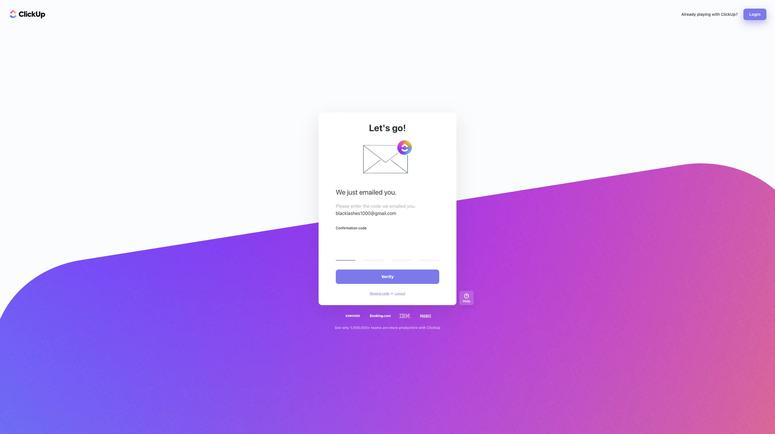 Task type: locate. For each thing, give the bounding box(es) containing it.
1 horizontal spatial emailed
[[390, 204, 406, 209]]

code left or
[[382, 292, 390, 296]]

why
[[342, 326, 349, 330]]

more
[[389, 326, 398, 330]]

code left we
[[371, 204, 381, 209]]

resend
[[370, 292, 381, 296]]

Enter first code digit text field
[[336, 233, 356, 261]]

1 vertical spatial emailed
[[390, 204, 406, 209]]

with
[[712, 12, 720, 17], [419, 326, 426, 330]]

let's go!
[[369, 122, 406, 133]]

0 vertical spatial with
[[712, 12, 720, 17]]

0 horizontal spatial you.
[[384, 188, 397, 196]]

logout
[[395, 292, 406, 296]]

emailed right we
[[390, 204, 406, 209]]

verify button
[[336, 270, 440, 284]]

code down blacklashes1000@gmail.com
[[359, 226, 367, 231]]

you.
[[384, 188, 397, 196], [407, 204, 416, 209]]

go!
[[392, 122, 406, 133]]

playing
[[697, 12, 711, 17]]

emailed up the
[[359, 188, 383, 196]]

emailed inside please enter the code we emailed you. blacklashes1000@gmail.com
[[390, 204, 406, 209]]

emailed
[[359, 188, 383, 196], [390, 204, 406, 209]]

you. right we
[[407, 204, 416, 209]]

clickup - home image
[[10, 10, 45, 18]]

code
[[371, 204, 381, 209], [359, 226, 367, 231], [382, 292, 390, 296]]

code inside please enter the code we emailed you. blacklashes1000@gmail.com
[[371, 204, 381, 209]]

0 vertical spatial emailed
[[359, 188, 383, 196]]

we
[[383, 204, 389, 209]]

code for resend code or logout
[[382, 292, 390, 296]]

1 vertical spatial with
[[419, 326, 426, 330]]

1 vertical spatial you.
[[407, 204, 416, 209]]

Enter third code digit text field
[[392, 233, 412, 261]]

with left clickup
[[419, 326, 426, 330]]

1 horizontal spatial you.
[[407, 204, 416, 209]]

2 vertical spatial code
[[382, 292, 390, 296]]

Enter last code digit text field
[[420, 233, 440, 261]]

you. up we
[[384, 188, 397, 196]]

1 vertical spatial code
[[359, 226, 367, 231]]

the
[[363, 204, 370, 209]]

with right playing
[[712, 12, 720, 17]]

0 vertical spatial you.
[[384, 188, 397, 196]]

0 horizontal spatial with
[[419, 326, 426, 330]]

already playing with clickup?
[[682, 12, 738, 17]]

resend code or logout
[[370, 292, 406, 296]]

0 horizontal spatial code
[[359, 226, 367, 231]]

verify
[[382, 275, 394, 279]]

0 vertical spatial code
[[371, 204, 381, 209]]

1 horizontal spatial code
[[371, 204, 381, 209]]

2 horizontal spatial code
[[382, 292, 390, 296]]

1,000,000+
[[350, 326, 370, 330]]

see why 1,000,000+ teams are more productive with clickup
[[335, 326, 441, 330]]



Task type: describe. For each thing, give the bounding box(es) containing it.
resend code link
[[370, 292, 390, 296]]

see
[[335, 326, 341, 330]]

login link
[[744, 9, 767, 20]]

code for confirmation code
[[359, 226, 367, 231]]

help link
[[460, 291, 474, 306]]

already
[[682, 12, 696, 17]]

help
[[463, 299, 471, 303]]

are
[[383, 326, 388, 330]]

you. inside please enter the code we emailed you. blacklashes1000@gmail.com
[[407, 204, 416, 209]]

teams
[[371, 326, 382, 330]]

clickup?
[[721, 12, 738, 17]]

0 horizontal spatial emailed
[[359, 188, 383, 196]]

enter
[[351, 204, 362, 209]]

clickup
[[427, 326, 441, 330]]

please enter the code we emailed you. blacklashes1000@gmail.com
[[336, 204, 416, 216]]

productive
[[399, 326, 418, 330]]

confirmation
[[336, 226, 358, 231]]

Enter second code digit text field
[[364, 233, 384, 261]]

blacklashes1000@gmail.com
[[336, 211, 396, 216]]

or
[[391, 292, 394, 296]]

we
[[336, 188, 346, 196]]

just
[[347, 188, 358, 196]]

logout link
[[395, 292, 406, 296]]

login
[[750, 12, 761, 17]]

please
[[336, 204, 350, 209]]

1 horizontal spatial with
[[712, 12, 720, 17]]

let's
[[369, 122, 390, 133]]

confirmation code
[[336, 226, 367, 231]]

we just emailed you.
[[336, 188, 397, 196]]



Task type: vqa. For each thing, say whether or not it's contained in the screenshot.
Sidebar navigation
no



